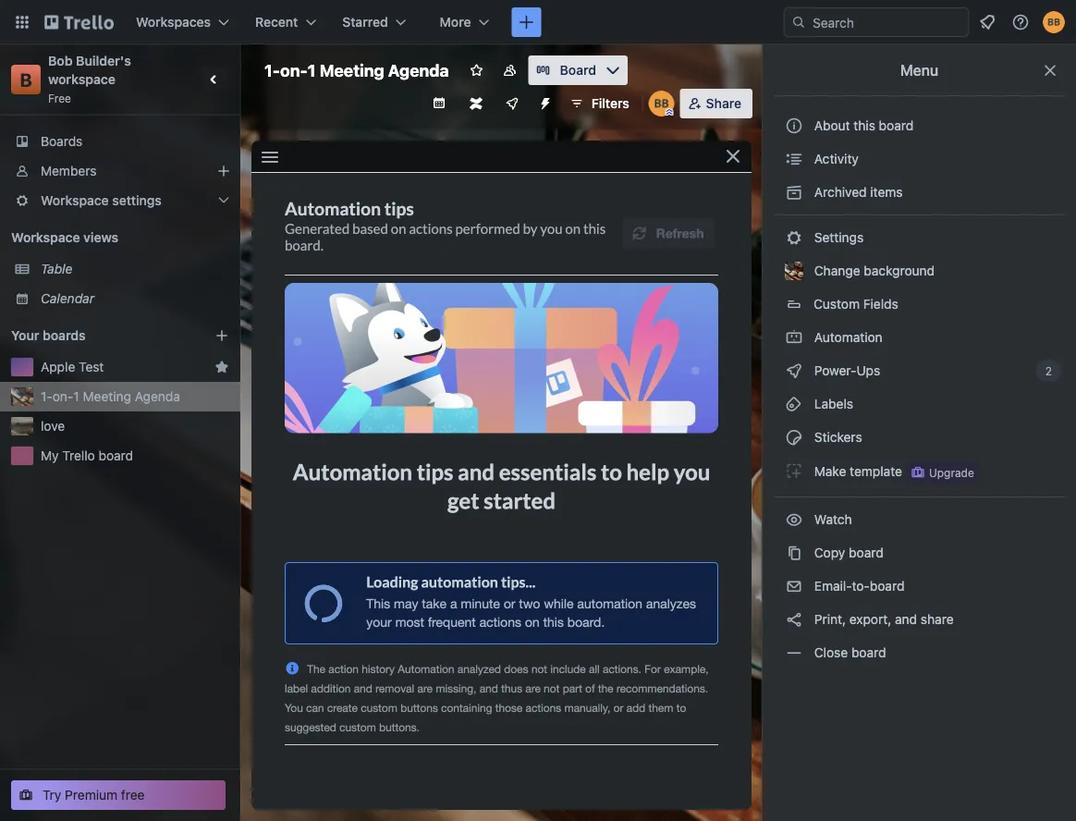 Task type: describe. For each thing, give the bounding box(es) containing it.
email-to-board
[[811, 578, 905, 594]]

activity
[[811, 151, 859, 166]]

ups
[[857, 363, 881, 378]]

1- inside text field
[[265, 60, 280, 80]]

boards
[[41, 134, 83, 149]]

sm image for automation
[[785, 328, 804, 347]]

0 horizontal spatial bob builder (bobbuilder40) image
[[649, 91, 675, 117]]

watch
[[811, 512, 856, 527]]

upgrade
[[929, 466, 975, 479]]

labels link
[[774, 389, 1065, 419]]

sm image for close board
[[785, 644, 804, 662]]

calendar link
[[41, 289, 229, 308]]

board inside close board link
[[852, 645, 887, 660]]

views
[[83, 230, 118, 245]]

sm image for email-to-board
[[785, 577, 804, 596]]

premium
[[65, 787, 118, 803]]

apple test
[[41, 359, 104, 375]]

sm image for archived items
[[785, 183, 804, 202]]

custom fields
[[814, 296, 899, 312]]

export,
[[850, 612, 892, 627]]

board button
[[529, 55, 628, 85]]

trello
[[62, 448, 95, 463]]

email-to-board link
[[774, 572, 1065, 601]]

automation link
[[774, 323, 1065, 352]]

archived items
[[811, 185, 903, 200]]

custom fields button
[[774, 289, 1065, 319]]

stickers link
[[774, 423, 1065, 452]]

your
[[11, 328, 39, 343]]

try
[[43, 787, 61, 803]]

this member is an admin of this board. image
[[666, 108, 674, 117]]

table
[[41, 261, 73, 277]]

workspace
[[48, 72, 116, 87]]

share button
[[680, 89, 753, 118]]

1 vertical spatial on-
[[53, 389, 73, 404]]

automation image
[[531, 89, 557, 115]]

stickers
[[811, 430, 863, 445]]

2
[[1046, 364, 1052, 377]]

0 notifications image
[[977, 11, 999, 33]]

open information menu image
[[1012, 13, 1030, 31]]

more button
[[429, 7, 501, 37]]

sm image for stickers
[[785, 428, 804, 447]]

more
[[440, 14, 471, 30]]

share
[[921, 612, 954, 627]]

automation
[[811, 330, 883, 345]]

print,
[[815, 612, 846, 627]]

board for this
[[879, 118, 914, 133]]

menu
[[901, 62, 939, 79]]

your boards with 4 items element
[[11, 325, 187, 347]]

1 vertical spatial agenda
[[135, 389, 180, 404]]

0 horizontal spatial 1-
[[41, 389, 53, 404]]

email-
[[815, 578, 852, 594]]

calendar power-up image
[[432, 95, 446, 110]]

free
[[121, 787, 145, 803]]

b link
[[11, 65, 41, 94]]

workspace for workspace settings
[[41, 193, 109, 208]]

starred icon image
[[215, 360, 229, 375]]

power-
[[815, 363, 857, 378]]

apple test link
[[41, 358, 207, 376]]

change background
[[811, 263, 935, 278]]

boards link
[[0, 127, 240, 156]]

about
[[815, 118, 850, 133]]

workspaces button
[[125, 7, 241, 37]]

bob builder's workspace link
[[48, 53, 135, 87]]

members
[[41, 163, 97, 178]]

sm image for activity
[[785, 150, 804, 168]]

workspace navigation collapse icon image
[[202, 67, 228, 92]]

bob
[[48, 53, 73, 68]]

share
[[706, 96, 742, 111]]

close board
[[811, 645, 887, 660]]

activity link
[[774, 144, 1065, 174]]

0 horizontal spatial 1-on-1 meeting agenda
[[41, 389, 180, 404]]



Task type: locate. For each thing, give the bounding box(es) containing it.
try premium free
[[43, 787, 145, 803]]

1- up love
[[41, 389, 53, 404]]

1 horizontal spatial 1
[[308, 60, 316, 80]]

6 sm image from the top
[[785, 511, 804, 529]]

Search field
[[806, 8, 968, 36]]

sm image for print, export, and share
[[785, 610, 804, 629]]

bob builder (bobbuilder40) image right filters
[[649, 91, 675, 117]]

my
[[41, 448, 59, 463]]

power ups image
[[505, 96, 520, 111]]

labels
[[811, 396, 854, 412]]

board down the export,
[[852, 645, 887, 660]]

archived items link
[[774, 178, 1065, 207]]

bob builder (bobbuilder40) image right open information menu image
[[1043, 11, 1065, 33]]

back to home image
[[44, 7, 114, 37]]

love
[[41, 418, 65, 434]]

board inside about this board button
[[879, 118, 914, 133]]

1- down the recent
[[265, 60, 280, 80]]

copy
[[815, 545, 846, 560]]

board for trello
[[99, 448, 133, 463]]

sm image for labels
[[785, 395, 804, 413]]

sm image left make
[[785, 461, 804, 480]]

1-on-1 meeting agenda down starred
[[265, 60, 449, 80]]

2 sm image from the top
[[785, 183, 804, 202]]

add board image
[[215, 328, 229, 343]]

4 sm image from the top
[[785, 428, 804, 447]]

0 vertical spatial 1-on-1 meeting agenda
[[265, 60, 449, 80]]

sm image inside copy board 'link'
[[785, 544, 804, 562]]

my trello board link
[[41, 447, 229, 465]]

bob builder's workspace free
[[48, 53, 135, 105]]

b
[[20, 68, 32, 90]]

members link
[[0, 156, 240, 186]]

bob builder (bobbuilder40) image
[[1043, 11, 1065, 33], [649, 91, 675, 117]]

copy board link
[[774, 538, 1065, 568]]

settings link
[[774, 223, 1065, 252]]

1 horizontal spatial agenda
[[388, 60, 449, 80]]

sm image left settings
[[785, 228, 804, 247]]

on- down the 'apple'
[[53, 389, 73, 404]]

sm image for power-ups
[[785, 362, 804, 380]]

1 horizontal spatial 1-on-1 meeting agenda
[[265, 60, 449, 80]]

workspace down the members
[[41, 193, 109, 208]]

sm image left automation
[[785, 328, 804, 347]]

workspace inside dropdown button
[[41, 193, 109, 208]]

0 vertical spatial workspace
[[41, 193, 109, 208]]

sm image inside archived items link
[[785, 183, 804, 202]]

meeting
[[320, 60, 384, 80], [83, 389, 131, 404]]

1 vertical spatial bob builder (bobbuilder40) image
[[649, 91, 675, 117]]

1-on-1 meeting agenda inside text field
[[265, 60, 449, 80]]

agenda up the love link
[[135, 389, 180, 404]]

workspace settings button
[[0, 186, 240, 215]]

sm image inside settings link
[[785, 228, 804, 247]]

sm image left copy
[[785, 544, 804, 562]]

sm image left power-
[[785, 362, 804, 380]]

1-
[[265, 60, 280, 80], [41, 389, 53, 404]]

1 sm image from the top
[[785, 150, 804, 168]]

board up print, export, and share
[[870, 578, 905, 594]]

1 vertical spatial 1-
[[41, 389, 53, 404]]

filters button
[[564, 89, 635, 118]]

0 horizontal spatial agenda
[[135, 389, 180, 404]]

1 inside text field
[[308, 60, 316, 80]]

1
[[308, 60, 316, 80], [73, 389, 79, 404]]

settings
[[112, 193, 162, 208]]

make template
[[811, 464, 903, 479]]

board
[[560, 62, 596, 78]]

1 vertical spatial 1
[[73, 389, 79, 404]]

0 horizontal spatial meeting
[[83, 389, 131, 404]]

meeting down starred
[[320, 60, 384, 80]]

sm image inside activity link
[[785, 150, 804, 168]]

sm image inside print, export, and share link
[[785, 610, 804, 629]]

sm image left "activity"
[[785, 150, 804, 168]]

1 vertical spatial workspace
[[11, 230, 80, 245]]

watch link
[[774, 505, 1065, 535]]

board inside my trello board link
[[99, 448, 133, 463]]

5 sm image from the top
[[785, 461, 804, 480]]

my trello board
[[41, 448, 133, 463]]

1 vertical spatial 1-on-1 meeting agenda
[[41, 389, 180, 404]]

sm image left print,
[[785, 610, 804, 629]]

copy board
[[811, 545, 884, 560]]

1 down apple test
[[73, 389, 79, 404]]

agenda
[[388, 60, 449, 80], [135, 389, 180, 404]]

table link
[[41, 260, 229, 278]]

sm image inside automation link
[[785, 328, 804, 347]]

7 sm image from the top
[[785, 610, 804, 629]]

0 horizontal spatial 1
[[73, 389, 79, 404]]

sm image for settings
[[785, 228, 804, 247]]

starred button
[[331, 7, 418, 37]]

agenda up calendar power-up image
[[388, 60, 449, 80]]

4 sm image from the top
[[785, 544, 804, 562]]

sm image for watch
[[785, 511, 804, 529]]

star or unstar board image
[[470, 63, 484, 78]]

0 vertical spatial agenda
[[388, 60, 449, 80]]

sm image
[[785, 228, 804, 247], [785, 328, 804, 347], [785, 362, 804, 380], [785, 428, 804, 447], [785, 461, 804, 480], [785, 511, 804, 529], [785, 610, 804, 629]]

print, export, and share
[[811, 612, 954, 627]]

0 vertical spatial 1-
[[265, 60, 280, 80]]

power-ups
[[811, 363, 884, 378]]

meeting down test
[[83, 389, 131, 404]]

workspaces
[[136, 14, 211, 30]]

6 sm image from the top
[[785, 644, 804, 662]]

sm image inside stickers link
[[785, 428, 804, 447]]

board down the love link
[[99, 448, 133, 463]]

primary element
[[0, 0, 1077, 44]]

sm image inside watch link
[[785, 511, 804, 529]]

builder's
[[76, 53, 131, 68]]

1 vertical spatial meeting
[[83, 389, 131, 404]]

apple
[[41, 359, 75, 375]]

sm image left close
[[785, 644, 804, 662]]

background
[[864, 263, 935, 278]]

on- down "recent" popup button
[[280, 60, 308, 80]]

recent button
[[244, 7, 328, 37]]

0 vertical spatial on-
[[280, 60, 308, 80]]

try premium free button
[[11, 781, 226, 810]]

filters
[[592, 96, 630, 111]]

board up 'to-'
[[849, 545, 884, 560]]

your boards
[[11, 328, 86, 343]]

board
[[879, 118, 914, 133], [99, 448, 133, 463], [849, 545, 884, 560], [870, 578, 905, 594], [852, 645, 887, 660]]

confluence icon image
[[470, 97, 483, 110]]

workspace up table
[[11, 230, 80, 245]]

this
[[854, 118, 876, 133]]

sm image for copy board
[[785, 544, 804, 562]]

1 sm image from the top
[[785, 228, 804, 247]]

workspace settings
[[41, 193, 162, 208]]

0 vertical spatial meeting
[[320, 60, 384, 80]]

sm image left the stickers
[[785, 428, 804, 447]]

print, export, and share link
[[774, 605, 1065, 634]]

close
[[815, 645, 848, 660]]

change background link
[[774, 256, 1065, 286]]

3 sm image from the top
[[785, 362, 804, 380]]

1 horizontal spatial meeting
[[320, 60, 384, 80]]

change
[[815, 263, 861, 278]]

custom
[[814, 296, 860, 312]]

5 sm image from the top
[[785, 577, 804, 596]]

sm image inside email-to-board link
[[785, 577, 804, 596]]

sm image for make template
[[785, 461, 804, 480]]

fields
[[864, 296, 899, 312]]

about this board button
[[774, 111, 1065, 141]]

archived
[[815, 185, 867, 200]]

sm image left email-
[[785, 577, 804, 596]]

items
[[871, 185, 903, 200]]

love link
[[41, 417, 229, 436]]

1 horizontal spatial on-
[[280, 60, 308, 80]]

3 sm image from the top
[[785, 395, 804, 413]]

workspace for workspace views
[[11, 230, 80, 245]]

sm image left the labels
[[785, 395, 804, 413]]

make
[[815, 464, 847, 479]]

0 horizontal spatial on-
[[53, 389, 73, 404]]

create board or workspace image
[[517, 13, 536, 31]]

1-on-1 meeting agenda link
[[41, 388, 229, 406]]

1 horizontal spatial bob builder (bobbuilder40) image
[[1043, 11, 1065, 33]]

1 horizontal spatial 1-
[[265, 60, 280, 80]]

sm image inside labels link
[[785, 395, 804, 413]]

on- inside text field
[[280, 60, 308, 80]]

board for to-
[[870, 578, 905, 594]]

meeting inside text field
[[320, 60, 384, 80]]

sm image left the 'archived'
[[785, 183, 804, 202]]

about this board
[[815, 118, 914, 133]]

boards
[[43, 328, 86, 343]]

sm image left "watch" at the right bottom
[[785, 511, 804, 529]]

upgrade button
[[907, 461, 978, 484]]

1-on-1 meeting agenda down "apple test" link
[[41, 389, 180, 404]]

close board link
[[774, 638, 1065, 668]]

sm image inside close board link
[[785, 644, 804, 662]]

and
[[895, 612, 918, 627]]

recent
[[255, 14, 298, 30]]

settings
[[811, 230, 864, 245]]

board inside copy board 'link'
[[849, 545, 884, 560]]

workspace views
[[11, 230, 118, 245]]

search image
[[792, 15, 806, 30]]

test
[[79, 359, 104, 375]]

board inside email-to-board link
[[870, 578, 905, 594]]

0 vertical spatial 1
[[308, 60, 316, 80]]

agenda inside text field
[[388, 60, 449, 80]]

Board name text field
[[255, 55, 458, 85]]

sm image
[[785, 150, 804, 168], [785, 183, 804, 202], [785, 395, 804, 413], [785, 544, 804, 562], [785, 577, 804, 596], [785, 644, 804, 662]]

2 sm image from the top
[[785, 328, 804, 347]]

starred
[[342, 14, 388, 30]]

free
[[48, 92, 71, 105]]

calendar
[[41, 291, 94, 306]]

to-
[[852, 578, 870, 594]]

board right this
[[879, 118, 914, 133]]

workspace visible image
[[503, 63, 518, 78]]

template
[[850, 464, 903, 479]]

1 down "recent" popup button
[[308, 60, 316, 80]]

0 vertical spatial bob builder (bobbuilder40) image
[[1043, 11, 1065, 33]]



Task type: vqa. For each thing, say whether or not it's contained in the screenshot.
left the Templates
no



